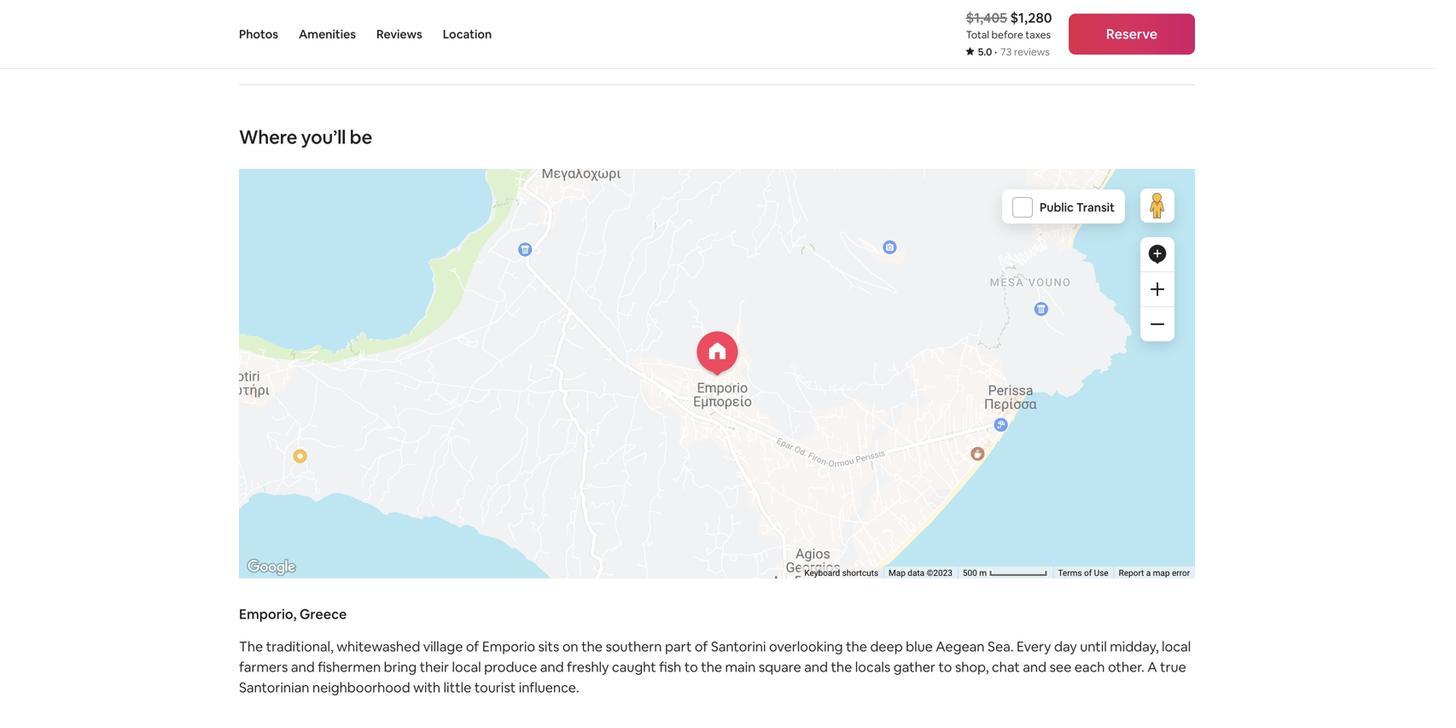 Task type: describe. For each thing, give the bounding box(es) containing it.
500
[[963, 568, 977, 578]]

2 to from the left
[[938, 658, 952, 676]]

fish
[[659, 658, 681, 676]]

traditional,
[[266, 638, 334, 655]]

error
[[1172, 568, 1190, 578]]

2 and from the left
[[540, 658, 564, 676]]

show all 73 reviews button
[[239, 2, 402, 43]]

public transit
[[1040, 200, 1115, 215]]

whitewashed
[[337, 638, 420, 655]]

add a place to the map image
[[1147, 244, 1168, 264]]

$1,405 $1,280 total before taxes
[[966, 9, 1052, 41]]

reviews
[[376, 26, 422, 42]]

location button
[[443, 0, 492, 68]]

shortcuts
[[842, 568, 878, 578]]

report a map error link
[[1119, 568, 1190, 578]]

$1,405
[[966, 9, 1007, 26]]

google map
showing 7 points of interest. region
[[51, 42, 1362, 697]]

farmers
[[239, 658, 288, 676]]

emporio, greece
[[239, 606, 347, 623]]

influence.
[[519, 679, 579, 696]]

their
[[420, 658, 449, 676]]

1 horizontal spatial of
[[695, 638, 708, 655]]

keyboard shortcuts button
[[804, 567, 878, 579]]

aegean
[[936, 638, 985, 655]]

keyboard shortcuts
[[804, 568, 878, 578]]

use
[[1094, 568, 1109, 578]]

photos
[[239, 26, 278, 42]]

santorini
[[711, 638, 766, 655]]

a
[[1147, 658, 1157, 676]]

zoom out image
[[1151, 317, 1164, 331]]

little
[[443, 679, 471, 696]]

sits
[[538, 638, 559, 655]]

shop,
[[955, 658, 989, 676]]

reviews for show all 73 reviews
[[333, 14, 382, 31]]

$1,280
[[1010, 9, 1052, 26]]

caught
[[612, 658, 656, 676]]

where
[[239, 125, 297, 149]]

show
[[260, 14, 295, 31]]

3 and from the left
[[804, 658, 828, 676]]

the up freshly
[[581, 638, 603, 655]]

part
[[665, 638, 692, 655]]

show all 73 reviews
[[260, 14, 382, 31]]

500 m
[[963, 568, 989, 578]]

map
[[889, 568, 906, 578]]

you'll
[[301, 125, 346, 149]]

data
[[908, 568, 925, 578]]

5.0
[[978, 45, 992, 58]]

true
[[1160, 658, 1186, 676]]

with
[[413, 679, 441, 696]]

greece
[[299, 606, 347, 623]]

5.0 · 73 reviews
[[978, 45, 1050, 58]]

tourist
[[474, 679, 516, 696]]

the traditional, whitewashed village of emporio sits on the southern part of santorini overlooking the deep blue aegean sea. every day until midday, local farmers and fishermen bring their local produce and freshly caught fish to the main square and the locals gather to shop, chat and see each other. a true santorinian neighboorhood with little tourist influence.
[[239, 638, 1191, 696]]

report
[[1119, 568, 1144, 578]]

each
[[1075, 658, 1105, 676]]

m
[[979, 568, 987, 578]]

map
[[1153, 568, 1170, 578]]

2 horizontal spatial of
[[1084, 568, 1092, 578]]

blue
[[906, 638, 933, 655]]

reserve button
[[1069, 14, 1195, 55]]

chat
[[992, 658, 1020, 676]]

fishermen
[[318, 658, 381, 676]]

all
[[298, 14, 312, 31]]

google image
[[243, 556, 300, 579]]

square
[[759, 658, 801, 676]]

public
[[1040, 200, 1074, 215]]

500 m button
[[958, 567, 1053, 579]]

where you'll be
[[239, 125, 372, 149]]

total
[[966, 28, 989, 41]]

1 horizontal spatial local
[[1162, 638, 1191, 655]]

deep
[[870, 638, 903, 655]]

keyboard
[[804, 568, 840, 578]]

overlooking
[[769, 638, 843, 655]]

taxes
[[1025, 28, 1051, 41]]

gather
[[894, 658, 935, 676]]

other.
[[1108, 658, 1144, 676]]



Task type: locate. For each thing, give the bounding box(es) containing it.
emporio
[[482, 638, 535, 655]]

the left "locals"
[[831, 658, 852, 676]]

1 vertical spatial reviews
[[1014, 45, 1050, 58]]

drag pegman onto the map to open street view image
[[1140, 189, 1175, 223]]

0 vertical spatial 73
[[315, 14, 330, 31]]

be
[[350, 125, 372, 149]]

reviews button
[[376, 0, 422, 68]]

produce
[[484, 658, 537, 676]]

neighboorhood
[[312, 679, 410, 696]]

4 and from the left
[[1023, 658, 1047, 676]]

1 horizontal spatial 73
[[1000, 45, 1012, 58]]

terms
[[1058, 568, 1082, 578]]

transit
[[1076, 200, 1115, 215]]

santorinian
[[239, 679, 309, 696]]

local up little
[[452, 658, 481, 676]]

and down 'overlooking'
[[804, 658, 828, 676]]

emporio,
[[239, 606, 297, 623]]

73
[[315, 14, 330, 31], [1000, 45, 1012, 58]]

local
[[1162, 638, 1191, 655], [452, 658, 481, 676]]

of
[[1084, 568, 1092, 578], [466, 638, 479, 655], [695, 638, 708, 655]]

73 inside show all 73 reviews button
[[315, 14, 330, 31]]

southern
[[606, 638, 662, 655]]

0 horizontal spatial local
[[452, 658, 481, 676]]

a
[[1146, 568, 1151, 578]]

amenities
[[299, 26, 356, 42]]

0 horizontal spatial 73
[[315, 14, 330, 31]]

day
[[1054, 638, 1077, 655]]

freshly
[[567, 658, 609, 676]]

photos button
[[239, 0, 278, 68]]

0 vertical spatial reviews
[[333, 14, 382, 31]]

before
[[992, 28, 1023, 41]]

village
[[423, 638, 463, 655]]

·
[[994, 45, 997, 58]]

on
[[562, 638, 578, 655]]

73 for all
[[315, 14, 330, 31]]

and up influence.
[[540, 658, 564, 676]]

the
[[581, 638, 603, 655], [846, 638, 867, 655], [701, 658, 722, 676], [831, 658, 852, 676]]

terms of use
[[1058, 568, 1109, 578]]

73 for ·
[[1000, 45, 1012, 58]]

location
[[443, 26, 492, 42]]

the
[[239, 638, 263, 655]]

reviews inside show all 73 reviews button
[[333, 14, 382, 31]]

1 horizontal spatial reviews
[[1014, 45, 1050, 58]]

the left the main
[[701, 658, 722, 676]]

to right fish
[[684, 658, 698, 676]]

73 right "all"
[[315, 14, 330, 31]]

locals
[[855, 658, 891, 676]]

reviews for 5.0 · 73 reviews
[[1014, 45, 1050, 58]]

every
[[1017, 638, 1051, 655]]

1 to from the left
[[684, 658, 698, 676]]

the up "locals"
[[846, 638, 867, 655]]

report a map error
[[1119, 568, 1190, 578]]

bring
[[384, 658, 417, 676]]

0 horizontal spatial of
[[466, 638, 479, 655]]

and down every at right
[[1023, 658, 1047, 676]]

reserve
[[1106, 25, 1158, 43]]

amenities button
[[299, 0, 356, 68]]

0 vertical spatial local
[[1162, 638, 1191, 655]]

and down traditional,
[[291, 658, 315, 676]]

see
[[1050, 658, 1072, 676]]

midday,
[[1110, 638, 1159, 655]]

until
[[1080, 638, 1107, 655]]

terms of use link
[[1058, 568, 1109, 578]]

©2023
[[927, 568, 953, 578]]

of right village
[[466, 638, 479, 655]]

zoom in image
[[1151, 282, 1164, 296]]

1 horizontal spatial to
[[938, 658, 952, 676]]

to down aegean
[[938, 658, 952, 676]]

0 horizontal spatial reviews
[[333, 14, 382, 31]]

1 vertical spatial local
[[452, 658, 481, 676]]

of right part
[[695, 638, 708, 655]]

map data ©2023
[[889, 568, 953, 578]]

1 and from the left
[[291, 658, 315, 676]]

73 right the "·"
[[1000, 45, 1012, 58]]

local up true
[[1162, 638, 1191, 655]]

your stay location, map pin image
[[697, 331, 738, 375]]

0 horizontal spatial to
[[684, 658, 698, 676]]

sea.
[[988, 638, 1014, 655]]

reviews
[[333, 14, 382, 31], [1014, 45, 1050, 58]]

1 vertical spatial 73
[[1000, 45, 1012, 58]]

to
[[684, 658, 698, 676], [938, 658, 952, 676]]

and
[[291, 658, 315, 676], [540, 658, 564, 676], [804, 658, 828, 676], [1023, 658, 1047, 676]]

main
[[725, 658, 756, 676]]

of left use
[[1084, 568, 1092, 578]]



Task type: vqa. For each thing, say whether or not it's contained in the screenshot.
freshly at the bottom of the page
yes



